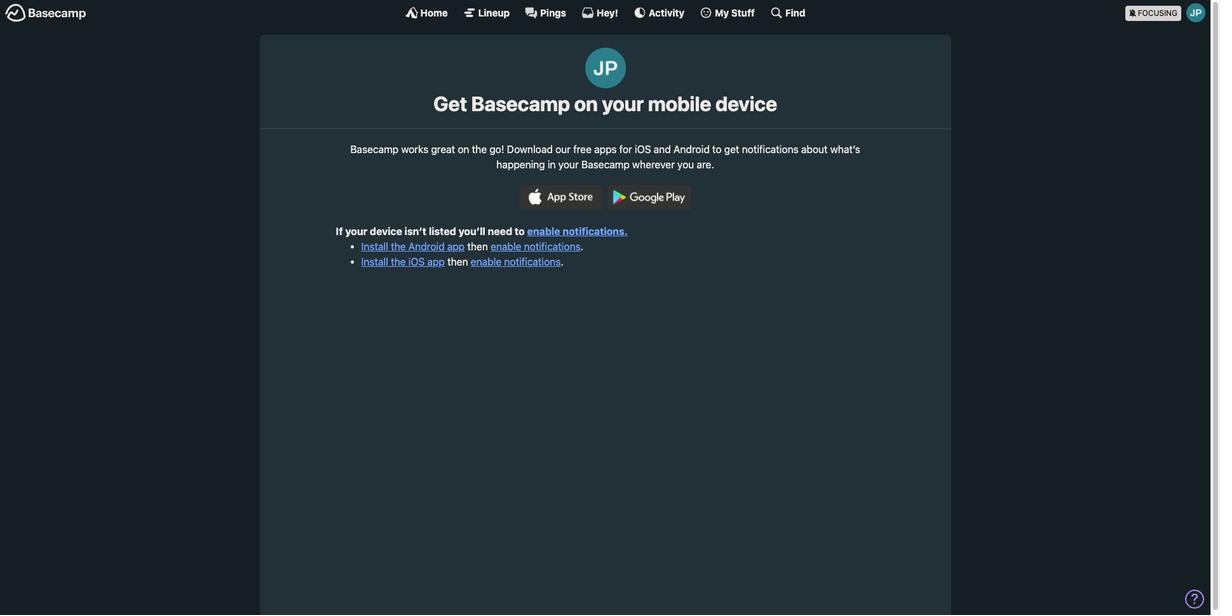 Task type: locate. For each thing, give the bounding box(es) containing it.
the
[[472, 144, 487, 155], [391, 241, 406, 252], [391, 256, 406, 268]]

ios inside if your device isn't listed you'll need to enable notifications. install the android app then enable notifications . install the ios app then enable notifications .
[[409, 256, 425, 268]]

android up 'you'
[[674, 144, 710, 155]]

hey!
[[597, 7, 618, 18]]

install down install the android app link
[[361, 256, 388, 268]]

on
[[574, 92, 598, 116], [458, 144, 469, 155]]

1 vertical spatial ios
[[409, 256, 425, 268]]

great
[[431, 144, 455, 155]]

0 horizontal spatial android
[[409, 241, 445, 252]]

1 horizontal spatial to
[[713, 144, 722, 155]]

1 vertical spatial to
[[515, 226, 525, 237]]

0 vertical spatial enable notifications link
[[491, 241, 581, 252]]

to left "get"
[[713, 144, 722, 155]]

pings
[[540, 7, 566, 18]]

app down listed
[[447, 241, 465, 252]]

1 horizontal spatial on
[[574, 92, 598, 116]]

main element
[[0, 0, 1211, 25]]

need
[[488, 226, 512, 237]]

the down install the android app link
[[391, 256, 406, 268]]

the left go! at left top
[[472, 144, 487, 155]]

1 vertical spatial notifications
[[524, 241, 581, 252]]

then
[[467, 241, 488, 252], [448, 256, 468, 268]]

1 vertical spatial on
[[458, 144, 469, 155]]

1 vertical spatial .
[[561, 256, 564, 268]]

device
[[716, 92, 777, 116], [370, 226, 402, 237]]

1 horizontal spatial your
[[559, 159, 579, 171]]

basecamp up download
[[471, 92, 570, 116]]

your right if
[[345, 226, 368, 237]]

switch accounts image
[[5, 3, 86, 23]]

1 horizontal spatial .
[[581, 241, 584, 252]]

activity
[[649, 7, 685, 18]]

pings button
[[525, 6, 566, 19]]

notifications inside basecamp works great on the go! download our free apps for ios and android to get notifications about what's happening in your basecamp wherever you are.
[[742, 144, 799, 155]]

your down our
[[559, 159, 579, 171]]

ios
[[635, 144, 651, 155], [409, 256, 425, 268]]

notifications down need
[[504, 256, 561, 268]]

your
[[602, 92, 644, 116], [559, 159, 579, 171], [345, 226, 368, 237]]

1 vertical spatial enable notifications link
[[471, 256, 561, 268]]

enable notifications link
[[491, 241, 581, 252], [471, 256, 561, 268]]

activity link
[[634, 6, 685, 19]]

1 horizontal spatial android
[[674, 144, 710, 155]]

and
[[654, 144, 671, 155]]

0 horizontal spatial ios
[[409, 256, 425, 268]]

install the ios app link
[[361, 256, 445, 268]]

install the android app link
[[361, 241, 465, 252]]

your up for
[[602, 92, 644, 116]]

james peterson image right focusing
[[1187, 3, 1206, 22]]

basecamp
[[471, 92, 570, 116], [350, 144, 399, 155], [582, 159, 630, 171]]

1 vertical spatial device
[[370, 226, 402, 237]]

0 vertical spatial the
[[472, 144, 487, 155]]

2 horizontal spatial basecamp
[[582, 159, 630, 171]]

app
[[447, 241, 465, 252], [427, 256, 445, 268]]

download on the app store image
[[520, 185, 603, 210]]

android down isn't
[[409, 241, 445, 252]]

.
[[581, 241, 584, 252], [561, 256, 564, 268]]

device up "get"
[[716, 92, 777, 116]]

ios down install the android app link
[[409, 256, 425, 268]]

to
[[713, 144, 722, 155], [515, 226, 525, 237]]

find
[[786, 7, 806, 18]]

0 vertical spatial install
[[361, 241, 388, 252]]

in
[[548, 159, 556, 171]]

0 vertical spatial then
[[467, 241, 488, 252]]

wherever
[[632, 159, 675, 171]]

1 vertical spatial android
[[409, 241, 445, 252]]

0 horizontal spatial to
[[515, 226, 525, 237]]

1 horizontal spatial james peterson image
[[1187, 3, 1206, 22]]

1 vertical spatial james peterson image
[[585, 48, 626, 88]]

0 vertical spatial on
[[574, 92, 598, 116]]

enable
[[527, 226, 560, 237], [491, 241, 522, 252], [471, 256, 502, 268]]

basecamp down apps
[[582, 159, 630, 171]]

ios right for
[[635, 144, 651, 155]]

about
[[801, 144, 828, 155]]

get
[[724, 144, 740, 155]]

install
[[361, 241, 388, 252], [361, 256, 388, 268]]

0 vertical spatial to
[[713, 144, 722, 155]]

the up the install the ios app link
[[391, 241, 406, 252]]

0 horizontal spatial on
[[458, 144, 469, 155]]

0 vertical spatial your
[[602, 92, 644, 116]]

ios inside basecamp works great on the go! download our free apps for ios and android to get notifications about what's happening in your basecamp wherever you are.
[[635, 144, 651, 155]]

2 vertical spatial your
[[345, 226, 368, 237]]

1 vertical spatial then
[[448, 256, 468, 268]]

0 horizontal spatial app
[[427, 256, 445, 268]]

2 install from the top
[[361, 256, 388, 268]]

2 vertical spatial basecamp
[[582, 159, 630, 171]]

install up the install the ios app link
[[361, 241, 388, 252]]

1 vertical spatial basecamp
[[350, 144, 399, 155]]

android
[[674, 144, 710, 155], [409, 241, 445, 252]]

android inside basecamp works great on the go! download our free apps for ios and android to get notifications about what's happening in your basecamp wherever you are.
[[674, 144, 710, 155]]

notifications right "get"
[[742, 144, 799, 155]]

1 vertical spatial install
[[361, 256, 388, 268]]

0 horizontal spatial james peterson image
[[585, 48, 626, 88]]

0 vertical spatial notifications
[[742, 144, 799, 155]]

to right need
[[515, 226, 525, 237]]

1 horizontal spatial app
[[447, 241, 465, 252]]

notifications
[[742, 144, 799, 155], [524, 241, 581, 252], [504, 256, 561, 268]]

enable notifications. link
[[527, 226, 628, 237]]

1 vertical spatial your
[[559, 159, 579, 171]]

focusing
[[1138, 8, 1178, 17]]

notifications.
[[563, 226, 628, 237]]

on right great
[[458, 144, 469, 155]]

1 vertical spatial enable
[[491, 241, 522, 252]]

notifications down "enable notifications." link
[[524, 241, 581, 252]]

0 horizontal spatial your
[[345, 226, 368, 237]]

james peterson image up get basecamp on your mobile device
[[585, 48, 626, 88]]

basecamp left 'works'
[[350, 144, 399, 155]]

0 vertical spatial james peterson image
[[1187, 3, 1206, 22]]

device left isn't
[[370, 226, 402, 237]]

my stuff button
[[700, 6, 755, 19]]

0 horizontal spatial device
[[370, 226, 402, 237]]

notifications for .
[[524, 241, 581, 252]]

app down install the android app link
[[427, 256, 445, 268]]

1 horizontal spatial ios
[[635, 144, 651, 155]]

1 horizontal spatial basecamp
[[471, 92, 570, 116]]

download
[[507, 144, 553, 155]]

0 vertical spatial enable
[[527, 226, 560, 237]]

the inside basecamp works great on the go! download our free apps for ios and android to get notifications about what's happening in your basecamp wherever you are.
[[472, 144, 487, 155]]

james peterson image
[[1187, 3, 1206, 22], [585, 48, 626, 88]]

1 vertical spatial app
[[427, 256, 445, 268]]

0 horizontal spatial .
[[561, 256, 564, 268]]

0 vertical spatial device
[[716, 92, 777, 116]]

1 vertical spatial the
[[391, 241, 406, 252]]

0 vertical spatial app
[[447, 241, 465, 252]]

0 vertical spatial ios
[[635, 144, 651, 155]]

home link
[[405, 6, 448, 19]]

0 vertical spatial android
[[674, 144, 710, 155]]

on up "free"
[[574, 92, 598, 116]]



Task type: vqa. For each thing, say whether or not it's contained in the screenshot.
the rightmost your
yes



Task type: describe. For each thing, give the bounding box(es) containing it.
device inside if your device isn't listed you'll need to enable notifications. install the android app then enable notifications . install the ios app then enable notifications .
[[370, 226, 402, 237]]

your inside basecamp works great on the go! download our free apps for ios and android to get notifications about what's happening in your basecamp wherever you are.
[[559, 159, 579, 171]]

you'll
[[459, 226, 486, 237]]

you
[[678, 159, 694, 171]]

enable notifications link for install the ios app
[[471, 256, 561, 268]]

mobile
[[648, 92, 711, 116]]

home
[[421, 7, 448, 18]]

go!
[[490, 144, 504, 155]]

our
[[556, 144, 571, 155]]

download on the play store image
[[608, 185, 691, 210]]

android inside if your device isn't listed you'll need to enable notifications. install the android app then enable notifications . install the ios app then enable notifications .
[[409, 241, 445, 252]]

notifications for about
[[742, 144, 799, 155]]

if
[[336, 226, 343, 237]]

free
[[574, 144, 592, 155]]

focusing button
[[1126, 0, 1211, 25]]

apps
[[594, 144, 617, 155]]

get basecamp on your mobile device
[[434, 92, 777, 116]]

on inside basecamp works great on the go! download our free apps for ios and android to get notifications about what's happening in your basecamp wherever you are.
[[458, 144, 469, 155]]

works
[[401, 144, 429, 155]]

what's
[[831, 144, 861, 155]]

for
[[620, 144, 632, 155]]

0 vertical spatial basecamp
[[471, 92, 570, 116]]

to inside if your device isn't listed you'll need to enable notifications. install the android app then enable notifications . install the ios app then enable notifications .
[[515, 226, 525, 237]]

stuff
[[732, 7, 755, 18]]

2 horizontal spatial your
[[602, 92, 644, 116]]

to inside basecamp works great on the go! download our free apps for ios and android to get notifications about what's happening in your basecamp wherever you are.
[[713, 144, 722, 155]]

lineup
[[478, 7, 510, 18]]

2 vertical spatial enable
[[471, 256, 502, 268]]

2 vertical spatial the
[[391, 256, 406, 268]]

james peterson image inside the focusing dropdown button
[[1187, 3, 1206, 22]]

enable notifications link for install the android app
[[491, 241, 581, 252]]

0 vertical spatial .
[[581, 241, 584, 252]]

my stuff
[[715, 7, 755, 18]]

my
[[715, 7, 729, 18]]

listed
[[429, 226, 456, 237]]

1 install from the top
[[361, 241, 388, 252]]

your inside if your device isn't listed you'll need to enable notifications. install the android app then enable notifications . install the ios app then enable notifications .
[[345, 226, 368, 237]]

isn't
[[405, 226, 427, 237]]

hey! button
[[582, 6, 618, 19]]

get
[[434, 92, 467, 116]]

1 horizontal spatial device
[[716, 92, 777, 116]]

if your device isn't listed you'll need to enable notifications. install the android app then enable notifications . install the ios app then enable notifications .
[[336, 226, 628, 268]]

0 horizontal spatial basecamp
[[350, 144, 399, 155]]

are.
[[697, 159, 714, 171]]

basecamp works great on the go! download our free apps for ios and android to get notifications about what's happening in your basecamp wherever you are.
[[350, 144, 861, 171]]

find button
[[770, 6, 806, 19]]

lineup link
[[463, 6, 510, 19]]

2 vertical spatial notifications
[[504, 256, 561, 268]]

happening
[[497, 159, 545, 171]]



